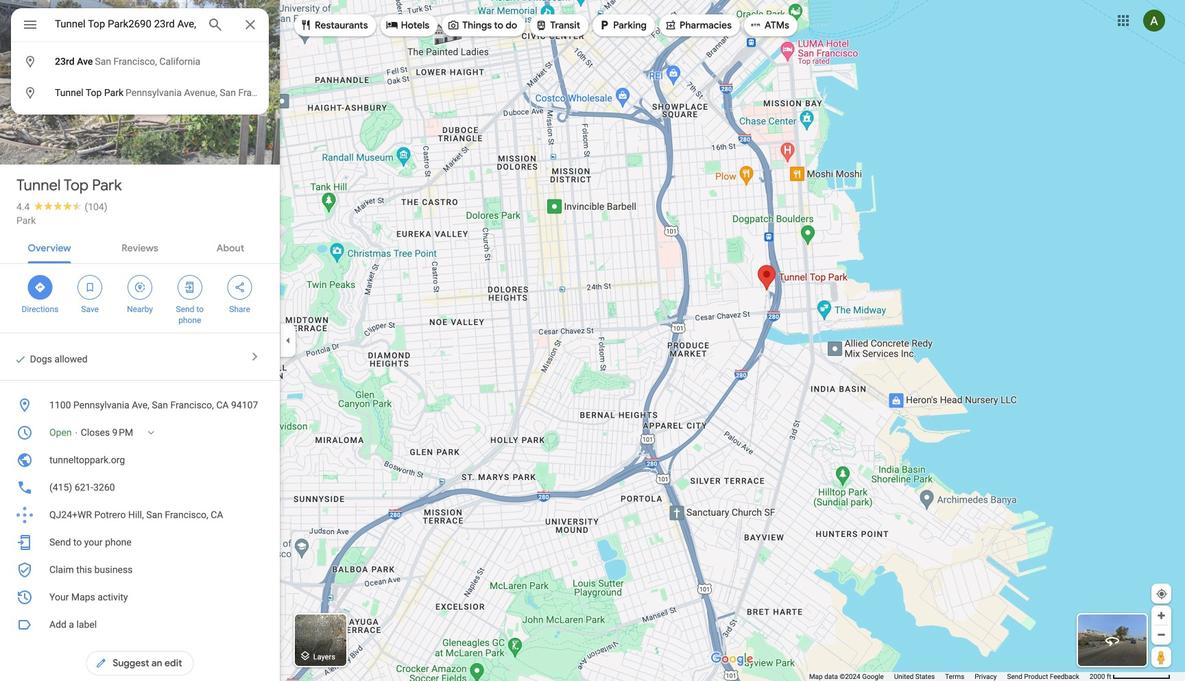 Task type: describe. For each thing, give the bounding box(es) containing it.
Tunnel Top Park field
[[11, 8, 269, 45]]

104 reviews element
[[85, 201, 107, 213]]

show street view coverage image
[[1151, 647, 1171, 667]]

collapse side panel image
[[280, 333, 296, 348]]

2 cell from the top
[[11, 82, 297, 104]]

tab list inside the google maps element
[[0, 230, 280, 263]]

tunnel top park main content
[[0, 0, 280, 681]]

4.4 stars image
[[30, 201, 85, 210]]

zoom in image
[[1156, 610, 1167, 621]]

information for tunnel top park region
[[0, 392, 280, 611]]

dogs allowed group
[[8, 353, 88, 366]]

none search field inside the google maps element
[[11, 8, 297, 115]]

suggestions grid
[[11, 41, 297, 115]]



Task type: locate. For each thing, give the bounding box(es) containing it.
actions for tunnel top park region
[[0, 264, 280, 333]]

cell
[[11, 51, 260, 73], [11, 82, 297, 104]]

1 cell from the top
[[11, 51, 260, 73]]

street view image
[[1104, 632, 1121, 649]]

0 vertical spatial cell
[[11, 51, 260, 73]]

none field inside tunnel top park field
[[55, 16, 196, 32]]

1 vertical spatial cell
[[11, 82, 297, 104]]

show your location image
[[1156, 588, 1168, 600]]

google account: augustus odena  
(augustus@adept.ai) image
[[1143, 10, 1165, 32]]

None field
[[55, 16, 196, 32]]

cell inside suggestions grid
[[11, 51, 260, 73]]

zoom out image
[[1156, 630, 1167, 640]]

tab list
[[0, 230, 280, 263]]

None search field
[[11, 8, 297, 115]]

google maps element
[[0, 0, 1185, 681]]



Task type: vqa. For each thing, say whether or not it's contained in the screenshot.
eighth 'with' from the top
no



